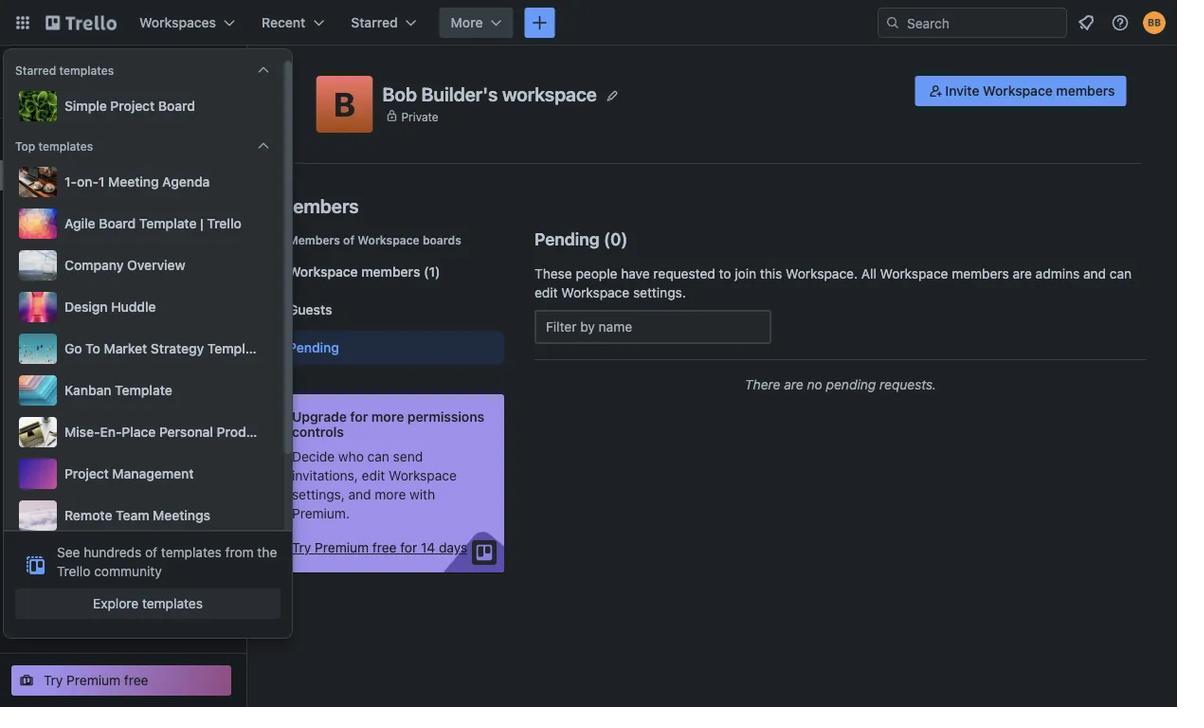 Task type: locate. For each thing, give the bounding box(es) containing it.
0 vertical spatial of
[[343, 233, 355, 247]]

productivity
[[217, 424, 292, 440]]

0 horizontal spatial bob
[[49, 55, 74, 70]]

1 vertical spatial of
[[145, 545, 157, 560]]

members
[[42, 167, 99, 183], [277, 194, 359, 217], [288, 233, 340, 247]]

1-on-1 meeting agenda
[[64, 174, 210, 190]]

1-
[[64, 174, 77, 190]]

project
[[110, 98, 155, 114], [64, 466, 109, 482]]

members
[[1057, 83, 1116, 99], [362, 264, 420, 280], [952, 266, 1010, 282]]

settings,
[[292, 487, 345, 503]]

try premium free for 14 days button
[[292, 539, 468, 558]]

templates down see hundreds of templates from the trello community
[[142, 596, 203, 611]]

more button
[[440, 8, 513, 38]]

recent
[[262, 15, 306, 30]]

premium inside try premium free for 14 days 'button'
[[315, 540, 369, 556]]

members down 0 notifications icon
[[1057, 83, 1116, 99]]

1 vertical spatial board
[[99, 216, 136, 231]]

boards
[[42, 137, 85, 153]]

can inside 'these people have requested to join this workspace. all workspace members are admins and can edit workspace settings.'
[[1110, 266, 1132, 282]]

premium down premium.
[[315, 540, 369, 556]]

workspace inside bob builder's workspace free
[[49, 73, 118, 89]]

b up top
[[20, 70, 33, 92]]

0 horizontal spatial of
[[145, 545, 157, 560]]

members up 'workspace members'
[[288, 233, 340, 247]]

Search field
[[901, 9, 1067, 37]]

1 vertical spatial for
[[400, 540, 417, 556]]

( 0 )
[[604, 229, 628, 249]]

project up boards link
[[110, 98, 155, 114]]

project management button
[[15, 455, 273, 493]]

trello inside my trello board link
[[64, 429, 97, 445]]

go to market strategy template
[[64, 341, 265, 357]]

0 horizontal spatial builder's
[[78, 55, 135, 70]]

1 vertical spatial template
[[208, 341, 265, 357]]

workspace down the create board or workspace icon
[[502, 83, 597, 105]]

template left |
[[139, 216, 197, 231]]

workspace right all
[[880, 266, 949, 282]]

and for admins
[[1084, 266, 1107, 282]]

1 vertical spatial builder's
[[421, 83, 498, 105]]

builder's inside bob builder's workspace free
[[78, 55, 135, 70]]

0 vertical spatial boards
[[423, 233, 462, 247]]

guests link
[[277, 293, 504, 327]]

workspace right invite
[[983, 83, 1053, 99]]

project management
[[64, 466, 194, 482]]

premium.
[[292, 506, 350, 521]]

free inside 'button'
[[373, 540, 397, 556]]

1 horizontal spatial are
[[1013, 266, 1032, 282]]

starred button
[[340, 8, 428, 38]]

bob up free
[[49, 55, 74, 70]]

0 vertical spatial pending
[[535, 229, 600, 249]]

for right "upgrade"
[[350, 409, 368, 425]]

pending up these
[[535, 229, 600, 249]]

0 horizontal spatial starred
[[15, 64, 56, 77]]

search image
[[886, 15, 901, 30]]

1 horizontal spatial pending
[[535, 229, 600, 249]]

can right admins
[[1110, 266, 1132, 282]]

menu
[[15, 163, 342, 614]]

more
[[451, 15, 483, 30]]

board
[[158, 98, 195, 114], [99, 216, 136, 231]]

apple test
[[42, 368, 107, 384]]

trello down see
[[57, 563, 90, 579]]

1 horizontal spatial premium
[[315, 540, 369, 556]]

more up send
[[372, 409, 404, 425]]

0 horizontal spatial are
[[784, 377, 804, 393]]

boards up (1)
[[423, 233, 462, 247]]

for
[[350, 409, 368, 425], [400, 540, 417, 556]]

0 vertical spatial and
[[1084, 266, 1107, 282]]

remote team meetings button
[[15, 497, 273, 535]]

settings.
[[633, 285, 686, 301]]

1 horizontal spatial builder's
[[421, 83, 498, 105]]

0 vertical spatial bob
[[49, 55, 74, 70]]

starred inside "popup button"
[[351, 15, 398, 30]]

0
[[610, 229, 621, 249]]

1 horizontal spatial starred
[[351, 15, 398, 30]]

0 vertical spatial free
[[373, 540, 397, 556]]

1 horizontal spatial boards
[[423, 233, 462, 247]]

permissions
[[408, 409, 485, 425]]

b inside button
[[334, 84, 355, 124]]

back to home image
[[46, 8, 117, 38]]

2 horizontal spatial members
[[1057, 83, 1116, 99]]

1 horizontal spatial and
[[1084, 266, 1107, 282]]

starred right recent dropdown button
[[351, 15, 398, 30]]

0 vertical spatial premium
[[315, 540, 369, 556]]

0 vertical spatial can
[[1110, 266, 1132, 282]]

bob for bob builder's workspace
[[383, 83, 417, 105]]

1 vertical spatial trello
[[64, 429, 97, 445]]

people
[[576, 266, 618, 282]]

0 horizontal spatial for
[[350, 409, 368, 425]]

1 horizontal spatial free
[[373, 540, 397, 556]]

0 horizontal spatial and
[[349, 487, 371, 503]]

free inside button
[[124, 673, 148, 688]]

members of workspace boards
[[288, 233, 462, 247]]

1 vertical spatial bob
[[383, 83, 417, 105]]

company overview button
[[15, 247, 273, 284]]

1 vertical spatial and
[[349, 487, 371, 503]]

premium down explore
[[67, 673, 121, 688]]

b link
[[11, 66, 42, 97]]

1 horizontal spatial members
[[952, 266, 1010, 282]]

premium inside try premium free button
[[67, 673, 121, 688]]

try premium free button
[[11, 666, 231, 696]]

mise-en-place personal productivity system button
[[15, 413, 342, 451]]

bob up private
[[383, 83, 417, 105]]

open information menu image
[[1111, 13, 1130, 32]]

0 vertical spatial for
[[350, 409, 368, 425]]

free left 14
[[373, 540, 397, 556]]

my trello board
[[42, 429, 137, 445]]

template right the strategy
[[208, 341, 265, 357]]

huddle
[[111, 299, 156, 315]]

the
[[257, 545, 277, 560]]

your
[[11, 336, 40, 352]]

0 vertical spatial try
[[292, 540, 311, 556]]

try inside button
[[44, 673, 63, 688]]

1 horizontal spatial bob
[[383, 83, 417, 105]]

starred for starred
[[351, 15, 398, 30]]

and right admins
[[1084, 266, 1107, 282]]

1 vertical spatial try
[[44, 673, 63, 688]]

starred up free
[[15, 64, 56, 77]]

template down go to market strategy template button
[[115, 383, 172, 398]]

and
[[1084, 266, 1107, 282], [349, 487, 371, 503]]

0 horizontal spatial b
[[20, 70, 33, 92]]

project down my trello board
[[64, 466, 109, 482]]

workspace for bob builder's workspace
[[502, 83, 597, 105]]

bob inside bob builder's workspace free
[[49, 55, 74, 70]]

0 vertical spatial builder's
[[78, 55, 135, 70]]

these
[[535, 266, 572, 282]]

0 horizontal spatial project
[[64, 466, 109, 482]]

primary element
[[0, 0, 1178, 46]]

try for try premium free for 14 days
[[292, 540, 311, 556]]

1 horizontal spatial b
[[334, 84, 355, 124]]

edit inside upgrade for more permissions controls decide who can send invitations, edit workspace settings, and more with premium.
[[362, 468, 385, 484]]

1 vertical spatial free
[[124, 673, 148, 688]]

0 horizontal spatial edit
[[362, 468, 385, 484]]

0 vertical spatial trello
[[207, 216, 242, 231]]

edit down these
[[535, 285, 558, 301]]

1 vertical spatial are
[[784, 377, 804, 393]]

0 horizontal spatial pending
[[288, 340, 339, 356]]

members inside 'these people have requested to join this workspace. all workspace members are admins and can edit workspace settings.'
[[952, 266, 1010, 282]]

of up 'workspace members'
[[343, 233, 355, 247]]

1 horizontal spatial project
[[110, 98, 155, 114]]

0 horizontal spatial premium
[[67, 673, 121, 688]]

0 horizontal spatial free
[[124, 673, 148, 688]]

1 vertical spatial premium
[[67, 673, 121, 688]]

design huddle
[[64, 299, 156, 315]]

builder's up private
[[421, 83, 498, 105]]

of up the community
[[145, 545, 157, 560]]

are left admins
[[1013, 266, 1032, 282]]

workspace up simple
[[49, 73, 118, 89]]

board up the "views"
[[99, 216, 136, 231]]

calendar link
[[42, 297, 235, 316]]

edit down who
[[362, 468, 385, 484]]

go to market strategy template button
[[15, 330, 273, 368]]

mise-
[[64, 424, 100, 440]]

workspace up with
[[389, 468, 457, 484]]

trello right my
[[64, 429, 97, 445]]

pending
[[535, 229, 600, 249], [288, 340, 339, 356]]

0 vertical spatial members
[[42, 167, 99, 183]]

0 horizontal spatial try
[[44, 673, 63, 688]]

b button
[[316, 76, 373, 133]]

members down members of workspace boards on the top of the page
[[362, 264, 420, 280]]

0 horizontal spatial workspace
[[49, 73, 118, 89]]

bob
[[49, 55, 74, 70], [383, 83, 417, 105]]

design huddle button
[[15, 288, 273, 326]]

workspace for bob builder's workspace free
[[49, 73, 118, 89]]

days
[[439, 540, 468, 556]]

boards up "apple"
[[44, 336, 88, 352]]

1 horizontal spatial can
[[1110, 266, 1132, 282]]

workspaces button
[[128, 8, 247, 38]]

explore
[[93, 596, 139, 611]]

members left admins
[[952, 266, 1010, 282]]

and inside upgrade for more permissions controls decide who can send invitations, edit workspace settings, and more with premium.
[[349, 487, 371, 503]]

can
[[1110, 266, 1132, 282], [368, 449, 390, 465]]

templates up the 1-
[[38, 139, 93, 153]]

free down explore templates link
[[124, 673, 148, 688]]

and down who
[[349, 487, 371, 503]]

0 vertical spatial board
[[158, 98, 195, 114]]

1 vertical spatial can
[[368, 449, 390, 465]]

workspace
[[49, 73, 118, 89], [502, 83, 597, 105]]

0 vertical spatial project
[[110, 98, 155, 114]]

1 vertical spatial starred
[[15, 64, 56, 77]]

trello right |
[[207, 216, 242, 231]]

14
[[421, 540, 435, 556]]

decide
[[292, 449, 335, 465]]

try inside 'button'
[[292, 540, 311, 556]]

team
[[116, 508, 149, 523]]

templates for explore templates
[[142, 596, 203, 611]]

add board image
[[220, 337, 235, 352]]

on-
[[77, 174, 99, 190]]

0 vertical spatial are
[[1013, 266, 1032, 282]]

2 vertical spatial members
[[288, 233, 340, 247]]

and inside 'these people have requested to join this workspace. all workspace members are admins and can edit workspace settings.'
[[1084, 266, 1107, 282]]

templates
[[59, 64, 114, 77], [38, 139, 93, 153], [161, 545, 222, 560], [142, 596, 203, 611]]

0 vertical spatial edit
[[535, 285, 558, 301]]

members up members of workspace boards on the top of the page
[[277, 194, 359, 217]]

join
[[735, 266, 757, 282]]

pending down guests
[[288, 340, 339, 356]]

builder's
[[78, 55, 135, 70], [421, 83, 498, 105]]

for left 14
[[400, 540, 417, 556]]

0 horizontal spatial can
[[368, 449, 390, 465]]

top templates
[[15, 139, 93, 153]]

0 notifications image
[[1075, 11, 1098, 34]]

place
[[122, 424, 156, 440]]

board up boards link
[[158, 98, 195, 114]]

can inside upgrade for more permissions controls decide who can send invitations, edit workspace settings, and more with premium.
[[368, 449, 390, 465]]

1 horizontal spatial try
[[292, 540, 311, 556]]

recent button
[[250, 8, 336, 38]]

1 horizontal spatial of
[[343, 233, 355, 247]]

try for try premium free
[[44, 673, 63, 688]]

0 vertical spatial starred
[[351, 15, 398, 30]]

0 horizontal spatial boards
[[44, 336, 88, 352]]

upgrade
[[292, 409, 347, 425]]

requested
[[654, 266, 716, 282]]

bob builder (bobbuilder40) image
[[1143, 11, 1166, 34]]

free for try premium free for 14 days
[[373, 540, 397, 556]]

hundreds
[[84, 545, 142, 560]]

meetings
[[153, 508, 210, 523]]

templates for starred templates
[[59, 64, 114, 77]]

1 horizontal spatial for
[[400, 540, 417, 556]]

invite
[[946, 83, 980, 99]]

1 horizontal spatial workspace
[[502, 83, 597, 105]]

1 horizontal spatial edit
[[535, 285, 558, 301]]

1 vertical spatial edit
[[362, 468, 385, 484]]

builder's down back to home image
[[78, 55, 135, 70]]

0 vertical spatial template
[[139, 216, 197, 231]]

can right who
[[368, 449, 390, 465]]

your boards
[[11, 336, 88, 352]]

members inside button
[[1057, 83, 1116, 99]]

for inside try premium free for 14 days 'button'
[[400, 540, 417, 556]]

are left no
[[784, 377, 804, 393]]

|
[[200, 216, 204, 231]]

starred
[[351, 15, 398, 30], [15, 64, 56, 77]]

b for b link
[[20, 70, 33, 92]]

templates down 'meetings'
[[161, 545, 222, 560]]

templates up simple
[[59, 64, 114, 77]]

members down "boards"
[[42, 167, 99, 183]]

2 vertical spatial trello
[[57, 563, 90, 579]]

explore templates
[[93, 596, 203, 611]]

try premium free
[[44, 673, 148, 688]]

b left private
[[334, 84, 355, 124]]

b for b button on the left
[[334, 84, 355, 124]]

more left with
[[375, 487, 406, 503]]



Task type: describe. For each thing, give the bounding box(es) containing it.
company
[[64, 257, 124, 273]]

workspace down people at top
[[562, 285, 630, 301]]

table link
[[42, 266, 235, 285]]

board
[[101, 429, 137, 445]]

community
[[94, 563, 162, 579]]

calendar
[[42, 298, 97, 314]]

(
[[604, 229, 610, 249]]

trello inside agile board template | trello button
[[207, 216, 242, 231]]

system
[[296, 424, 342, 440]]

are inside 'these people have requested to join this workspace. all workspace members are admins and can edit workspace settings.'
[[1013, 266, 1032, 282]]

who
[[338, 449, 364, 465]]

simple project board
[[64, 98, 195, 114]]

)
[[621, 229, 628, 249]]

kanban template
[[64, 383, 172, 398]]

of inside see hundreds of templates from the trello community
[[145, 545, 157, 560]]

controls
[[292, 424, 344, 440]]

these people have requested to join this workspace. all workspace members are admins and can edit workspace settings.
[[535, 266, 1132, 301]]

premium for try premium free
[[67, 673, 121, 688]]

from
[[225, 545, 254, 560]]

0 horizontal spatial members
[[362, 264, 420, 280]]

love link
[[42, 397, 235, 416]]

1
[[99, 174, 105, 190]]

private
[[402, 110, 439, 123]]

overview
[[127, 257, 185, 273]]

top
[[15, 139, 35, 153]]

bob for bob builder's workspace free
[[49, 55, 74, 70]]

test
[[81, 368, 107, 384]]

upgrade for more permissions controls decide who can send invitations, edit workspace settings, and more with premium.
[[292, 409, 485, 521]]

personal
[[159, 424, 213, 440]]

for inside upgrade for more permissions controls decide who can send invitations, edit workspace settings, and more with premium.
[[350, 409, 368, 425]]

explore templates link
[[15, 589, 281, 619]]

agile board template | trello button
[[15, 205, 273, 243]]

workspace inside upgrade for more permissions controls decide who can send invitations, edit workspace settings, and more with premium.
[[389, 468, 457, 484]]

template inside button
[[208, 341, 265, 357]]

workspace inside button
[[983, 83, 1053, 99]]

meeting
[[108, 174, 159, 190]]

company overview
[[64, 257, 185, 273]]

workspace members
[[288, 264, 420, 280]]

this
[[760, 266, 783, 282]]

agile board template | trello
[[64, 216, 242, 231]]

pending
[[826, 377, 876, 393]]

invite workspace members button
[[915, 76, 1127, 106]]

1 horizontal spatial board
[[158, 98, 195, 114]]

1 vertical spatial members
[[277, 194, 359, 217]]

love
[[42, 399, 67, 414]]

to
[[85, 341, 100, 357]]

strategy
[[151, 341, 204, 357]]

Filter by name text field
[[535, 310, 772, 344]]

kanban template button
[[15, 372, 273, 410]]

1-on-1 meeting agenda button
[[15, 163, 273, 201]]

premium for try premium free for 14 days
[[315, 540, 369, 556]]

collapse image
[[256, 138, 271, 154]]

management
[[112, 466, 194, 482]]

starred for starred templates
[[15, 64, 56, 77]]

1 vertical spatial boards
[[44, 336, 88, 352]]

collapse image
[[256, 63, 271, 78]]

workspace views
[[11, 236, 121, 251]]

try premium free for 14 days
[[292, 540, 468, 556]]

views
[[85, 236, 121, 251]]

pending link
[[277, 331, 504, 365]]

boards link
[[0, 130, 247, 160]]

free
[[49, 94, 73, 107]]

2 vertical spatial template
[[115, 383, 172, 398]]

workspace.
[[786, 266, 858, 282]]

members link
[[0, 160, 247, 191]]

create board or workspace image
[[530, 13, 549, 32]]

send
[[393, 449, 423, 465]]

en-
[[100, 424, 122, 440]]

workspace up guests
[[288, 264, 358, 280]]

admins
[[1036, 266, 1080, 282]]

my
[[42, 429, 60, 445]]

builder's for bob builder's workspace
[[421, 83, 498, 105]]

requests.
[[880, 377, 937, 393]]

0 horizontal spatial board
[[99, 216, 136, 231]]

trello inside see hundreds of templates from the trello community
[[57, 563, 90, 579]]

bob builder's workspace
[[383, 83, 597, 105]]

starred templates
[[15, 64, 114, 77]]

free for try premium free
[[124, 673, 148, 688]]

agile
[[64, 216, 95, 231]]

1 vertical spatial more
[[375, 487, 406, 503]]

members inside "members" link
[[42, 167, 99, 183]]

builder's for bob builder's workspace free
[[78, 55, 135, 70]]

sm image
[[927, 82, 946, 101]]

with
[[410, 487, 435, 503]]

agenda
[[162, 174, 210, 190]]

0 vertical spatial more
[[372, 409, 404, 425]]

your boards with 3 items element
[[11, 333, 192, 356]]

remote team meetings
[[64, 508, 210, 523]]

see hundreds of templates from the trello community
[[57, 545, 277, 579]]

invitations,
[[292, 468, 358, 484]]

no
[[807, 377, 823, 393]]

(1)
[[424, 264, 440, 280]]

1 vertical spatial pending
[[288, 340, 339, 356]]

there are no pending requests.
[[745, 377, 937, 393]]

simple project board button
[[15, 87, 273, 125]]

design
[[64, 299, 108, 315]]

templates for top templates
[[38, 139, 93, 153]]

templates inside see hundreds of templates from the trello community
[[161, 545, 222, 560]]

edit inside 'these people have requested to join this workspace. all workspace members are admins and can edit workspace settings.'
[[535, 285, 558, 301]]

workspace up the table
[[11, 236, 82, 251]]

simple
[[64, 98, 107, 114]]

workspace up 'workspace members'
[[358, 233, 420, 247]]

1 vertical spatial project
[[64, 466, 109, 482]]

have
[[621, 266, 650, 282]]

workspaces
[[139, 15, 216, 30]]

and for settings,
[[349, 487, 371, 503]]

menu containing 1-on-1 meeting agenda
[[15, 163, 342, 614]]

bob builder's workspace free
[[49, 55, 138, 107]]

kanban
[[64, 383, 111, 398]]



Task type: vqa. For each thing, say whether or not it's contained in the screenshot.
Power-Ups Button in the right of the page
no



